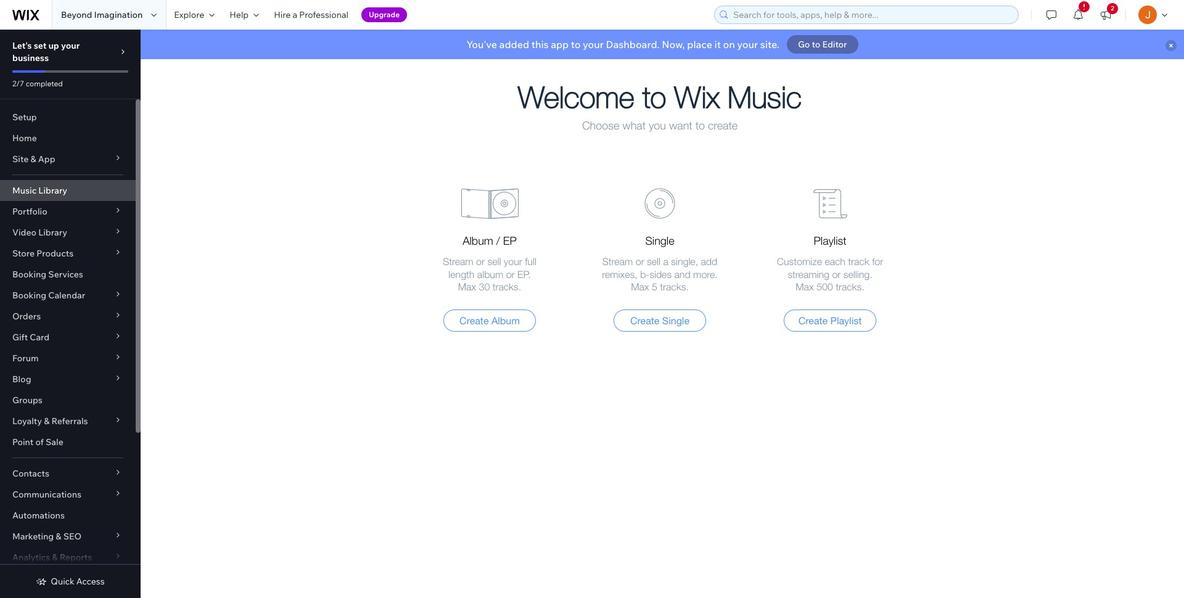 Task type: vqa. For each thing, say whether or not it's contained in the screenshot.


Task type: describe. For each thing, give the bounding box(es) containing it.
products
[[37, 248, 74, 259]]

single,
[[672, 257, 699, 267]]

0 vertical spatial album
[[463, 236, 494, 247]]

point of sale
[[12, 437, 63, 448]]

site
[[12, 154, 29, 165]]

sides
[[650, 270, 672, 280]]

point
[[12, 437, 34, 448]]

more.
[[694, 270, 718, 280]]

referrals
[[52, 416, 88, 427]]

ep.
[[518, 270, 531, 280]]

sell for album / ep
[[488, 257, 501, 267]]

let's set up your business
[[12, 40, 80, 64]]

you've
[[467, 38, 497, 51]]

what
[[623, 120, 646, 132]]

orders
[[12, 311, 41, 322]]

analytics
[[12, 552, 50, 563]]

beyond
[[61, 9, 92, 20]]

marketing & seo
[[12, 531, 82, 542]]

choose
[[583, 120, 620, 132]]

2 button
[[1093, 0, 1120, 30]]

let's
[[12, 40, 32, 51]]

booking for booking calendar
[[12, 290, 46, 301]]

stream for album / ep
[[443, 257, 474, 267]]

full
[[525, 257, 537, 267]]

hire
[[274, 9, 291, 20]]

playlist inside button
[[831, 315, 862, 326]]

& for analytics
[[52, 552, 58, 563]]

go to editor
[[798, 39, 848, 50]]

create for playlist
[[799, 315, 828, 326]]

remixes,
[[602, 270, 638, 280]]

each
[[825, 257, 846, 267]]

app
[[551, 38, 569, 51]]

sell for single
[[647, 257, 661, 267]]

hire a professional link
[[267, 0, 356, 30]]

2/7
[[12, 79, 24, 88]]

setup
[[12, 112, 37, 123]]

beyond imagination
[[61, 9, 143, 20]]

album
[[478, 270, 504, 280]]

to inside button
[[812, 39, 821, 50]]

home
[[12, 133, 37, 144]]

contacts
[[12, 468, 49, 480]]

of
[[35, 437, 44, 448]]

music library
[[12, 185, 67, 196]]

welcome to wix music choose what you want to create
[[518, 83, 802, 132]]

app
[[38, 154, 55, 165]]

stream or sell your full length album or ep. max 30 tracks.
[[443, 257, 537, 293]]

site & app button
[[0, 149, 136, 170]]

max inside customize each track for streaming or selling. max 500 tracks.
[[796, 283, 814, 293]]

for
[[873, 257, 884, 267]]

a inside the stream or sell a single, add remixes, b-sides and more. max 5 tracks.
[[664, 257, 669, 267]]

point of sale link
[[0, 432, 136, 453]]

sidebar element
[[0, 30, 141, 599]]

max inside the stream or sell a single, add remixes, b-sides and more. max 5 tracks.
[[631, 283, 650, 293]]

your right app
[[583, 38, 604, 51]]

video library button
[[0, 222, 136, 243]]

/
[[497, 236, 500, 247]]

customize
[[777, 257, 823, 267]]

store products button
[[0, 243, 136, 264]]

selling.
[[844, 270, 873, 280]]

booking services link
[[0, 264, 136, 285]]

2
[[1112, 4, 1115, 12]]

store products
[[12, 248, 74, 259]]

business
[[12, 52, 49, 64]]

single inside button
[[663, 315, 690, 326]]

streaming
[[788, 270, 830, 280]]

go
[[798, 39, 811, 50]]

groups link
[[0, 390, 136, 411]]

your inside stream or sell your full length album or ep. max 30 tracks.
[[504, 257, 523, 267]]

a inside hire a professional link
[[293, 9, 297, 20]]

store
[[12, 248, 35, 259]]

create single button
[[614, 310, 707, 332]]

& for site
[[30, 154, 36, 165]]

video
[[12, 227, 36, 238]]

booking for booking services
[[12, 269, 46, 280]]

portfolio button
[[0, 201, 136, 222]]

forum
[[12, 353, 39, 364]]

booking calendar button
[[0, 285, 136, 306]]

create single
[[631, 315, 690, 326]]

track
[[849, 257, 870, 267]]

you've added this app to your dashboard. now, place it on your site. alert
[[141, 30, 1185, 59]]

upgrade
[[369, 10, 400, 19]]

added
[[500, 38, 530, 51]]

gift card
[[12, 332, 49, 343]]

want
[[670, 120, 693, 132]]

editor
[[823, 39, 848, 50]]

wix
[[675, 83, 720, 114]]



Task type: locate. For each thing, give the bounding box(es) containing it.
sale
[[46, 437, 63, 448]]

tracks. inside stream or sell your full length album or ep. max 30 tracks.
[[493, 283, 522, 293]]

tracks. down album
[[493, 283, 522, 293]]

up
[[48, 40, 59, 51]]

create playlist button
[[784, 310, 877, 332]]

a right hire
[[293, 9, 297, 20]]

0 horizontal spatial a
[[293, 9, 297, 20]]

create
[[708, 120, 738, 132]]

portfolio
[[12, 206, 47, 217]]

1 stream from the left
[[443, 257, 474, 267]]

stream inside stream or sell your full length album or ep. max 30 tracks.
[[443, 257, 474, 267]]

or up "b-" at the right top of page
[[636, 257, 645, 267]]

sell
[[488, 257, 501, 267], [647, 257, 661, 267]]

communications button
[[0, 484, 136, 505]]

music up portfolio
[[12, 185, 37, 196]]

0 vertical spatial music
[[728, 83, 802, 114]]

max down streaming
[[796, 283, 814, 293]]

1 horizontal spatial a
[[664, 257, 669, 267]]

a up sides at the right of the page
[[664, 257, 669, 267]]

site.
[[761, 38, 780, 51]]

album inside button
[[492, 315, 520, 326]]

set
[[34, 40, 47, 51]]

1 vertical spatial playlist
[[831, 315, 862, 326]]

your up ep.
[[504, 257, 523, 267]]

your right on
[[738, 38, 759, 51]]

2 max from the left
[[631, 283, 650, 293]]

library up products
[[38, 227, 67, 238]]

quick
[[51, 576, 74, 588]]

1 tracks. from the left
[[493, 283, 522, 293]]

create for single
[[631, 315, 660, 326]]

ep
[[503, 236, 517, 247]]

& inside dropdown button
[[44, 416, 50, 427]]

booking down store
[[12, 269, 46, 280]]

you've added this app to your dashboard. now, place it on your site.
[[467, 38, 780, 51]]

stream up remixes,
[[603, 257, 633, 267]]

0 vertical spatial booking
[[12, 269, 46, 280]]

2 stream from the left
[[603, 257, 633, 267]]

tracks. inside the stream or sell a single, add remixes, b-sides and more. max 5 tracks.
[[660, 283, 689, 293]]

orders button
[[0, 306, 136, 327]]

stream up length
[[443, 257, 474, 267]]

groups
[[12, 395, 42, 406]]

1 horizontal spatial stream
[[603, 257, 633, 267]]

& left seo
[[56, 531, 61, 542]]

create down 5
[[631, 315, 660, 326]]

1 horizontal spatial music
[[728, 83, 802, 114]]

3 tracks. from the left
[[836, 283, 865, 293]]

gift card button
[[0, 327, 136, 348]]

0 horizontal spatial sell
[[488, 257, 501, 267]]

now,
[[662, 38, 685, 51]]

1 vertical spatial a
[[664, 257, 669, 267]]

0 horizontal spatial max
[[458, 283, 476, 293]]

explore
[[174, 9, 204, 20]]

single up the single,
[[646, 236, 675, 247]]

home link
[[0, 128, 136, 149]]

& inside "dropdown button"
[[56, 531, 61, 542]]

library for video library
[[38, 227, 67, 238]]

hire a professional
[[274, 9, 349, 20]]

2 horizontal spatial tracks.
[[836, 283, 865, 293]]

create for album / ep
[[460, 315, 489, 326]]

customize each track for streaming or selling. max 500 tracks.
[[777, 257, 884, 293]]

marketing
[[12, 531, 54, 542]]

5
[[652, 283, 658, 293]]

booking up the orders
[[12, 290, 46, 301]]

to right want
[[696, 120, 705, 132]]

1 horizontal spatial tracks.
[[660, 283, 689, 293]]

& for marketing
[[56, 531, 61, 542]]

card
[[30, 332, 49, 343]]

max down length
[[458, 283, 476, 293]]

& inside 'popup button'
[[52, 552, 58, 563]]

your inside let's set up your business
[[61, 40, 80, 51]]

1 booking from the top
[[12, 269, 46, 280]]

reports
[[60, 552, 92, 563]]

or inside customize each track for streaming or selling. max 500 tracks.
[[833, 270, 841, 280]]

0 vertical spatial single
[[646, 236, 675, 247]]

help button
[[222, 0, 267, 30]]

upgrade button
[[362, 7, 407, 22]]

to up you
[[643, 83, 667, 114]]

sell inside stream or sell your full length album or ep. max 30 tracks.
[[488, 257, 501, 267]]

analytics & reports
[[12, 552, 92, 563]]

imagination
[[94, 9, 143, 20]]

0 vertical spatial a
[[293, 9, 297, 20]]

& for loyalty
[[44, 416, 50, 427]]

stream inside the stream or sell a single, add remixes, b-sides and more. max 5 tracks.
[[603, 257, 633, 267]]

place
[[688, 38, 713, 51]]

stream or sell a single, add remixes, b-sides and more. max 5 tracks.
[[602, 257, 718, 293]]

max down "b-" at the right top of page
[[631, 283, 650, 293]]

your right up
[[61, 40, 80, 51]]

calendar
[[48, 290, 85, 301]]

album left the / in the left of the page
[[463, 236, 494, 247]]

this
[[532, 38, 549, 51]]

sell up sides at the right of the page
[[647, 257, 661, 267]]

1 vertical spatial library
[[38, 227, 67, 238]]

to right app
[[571, 38, 581, 51]]

professional
[[299, 9, 349, 20]]

create down 30
[[460, 315, 489, 326]]

welcome
[[518, 83, 635, 114]]

0 vertical spatial playlist
[[814, 236, 847, 247]]

1 sell from the left
[[488, 257, 501, 267]]

1 horizontal spatial create
[[631, 315, 660, 326]]

site & app
[[12, 154, 55, 165]]

1 vertical spatial album
[[492, 315, 520, 326]]

music inside music library link
[[12, 185, 37, 196]]

automations
[[12, 510, 65, 521]]

create down 500
[[799, 315, 828, 326]]

& left reports
[[52, 552, 58, 563]]

or left ep.
[[506, 270, 515, 280]]

or down each
[[833, 270, 841, 280]]

create inside button
[[799, 315, 828, 326]]

2 booking from the top
[[12, 290, 46, 301]]

or inside the stream or sell a single, add remixes, b-sides and more. max 5 tracks.
[[636, 257, 645, 267]]

2 sell from the left
[[647, 257, 661, 267]]

blog button
[[0, 369, 136, 390]]

analytics & reports button
[[0, 547, 136, 568]]

2 horizontal spatial create
[[799, 315, 828, 326]]

booking
[[12, 269, 46, 280], [12, 290, 46, 301]]

to right go
[[812, 39, 821, 50]]

1 library from the top
[[38, 185, 67, 196]]

2 create from the left
[[631, 315, 660, 326]]

max inside stream or sell your full length album or ep. max 30 tracks.
[[458, 283, 476, 293]]

add
[[701, 257, 718, 267]]

album
[[463, 236, 494, 247], [492, 315, 520, 326]]

b-
[[641, 270, 650, 280]]

create album button
[[444, 310, 536, 332]]

playlist up each
[[814, 236, 847, 247]]

music up create
[[728, 83, 802, 114]]

sell inside the stream or sell a single, add remixes, b-sides and more. max 5 tracks.
[[647, 257, 661, 267]]

library inside popup button
[[38, 227, 67, 238]]

tracks. down selling.
[[836, 283, 865, 293]]

a
[[293, 9, 297, 20], [664, 257, 669, 267]]

gift
[[12, 332, 28, 343]]

or up album
[[476, 257, 485, 267]]

1 horizontal spatial sell
[[647, 257, 661, 267]]

30
[[479, 283, 490, 293]]

tracks. down and
[[660, 283, 689, 293]]

booking services
[[12, 269, 83, 280]]

album / ep
[[463, 236, 517, 247]]

length
[[449, 270, 475, 280]]

or
[[476, 257, 485, 267], [636, 257, 645, 267], [506, 270, 515, 280], [833, 270, 841, 280]]

create album
[[460, 315, 520, 326]]

music inside welcome to wix music choose what you want to create
[[728, 83, 802, 114]]

0 horizontal spatial stream
[[443, 257, 474, 267]]

0 horizontal spatial create
[[460, 315, 489, 326]]

booking inside dropdown button
[[12, 290, 46, 301]]

dashboard.
[[606, 38, 660, 51]]

1 vertical spatial music
[[12, 185, 37, 196]]

& right site
[[30, 154, 36, 165]]

quick access button
[[36, 576, 105, 588]]

3 max from the left
[[796, 283, 814, 293]]

stream for single
[[603, 257, 633, 267]]

0 vertical spatial library
[[38, 185, 67, 196]]

& right loyalty
[[44, 416, 50, 427]]

album down album
[[492, 315, 520, 326]]

music
[[728, 83, 802, 114], [12, 185, 37, 196]]

sell up album
[[488, 257, 501, 267]]

2 horizontal spatial max
[[796, 283, 814, 293]]

to
[[571, 38, 581, 51], [812, 39, 821, 50], [643, 83, 667, 114], [696, 120, 705, 132]]

create playlist
[[799, 315, 862, 326]]

on
[[724, 38, 735, 51]]

& inside dropdown button
[[30, 154, 36, 165]]

tracks. inside customize each track for streaming or selling. max 500 tracks.
[[836, 283, 865, 293]]

booking calendar
[[12, 290, 85, 301]]

1 vertical spatial booking
[[12, 290, 46, 301]]

seo
[[63, 531, 82, 542]]

music library link
[[0, 180, 136, 201]]

loyalty & referrals
[[12, 416, 88, 427]]

forum button
[[0, 348, 136, 369]]

2 tracks. from the left
[[660, 283, 689, 293]]

&
[[30, 154, 36, 165], [44, 416, 50, 427], [56, 531, 61, 542], [52, 552, 58, 563]]

you
[[649, 120, 666, 132]]

single down and
[[663, 315, 690, 326]]

playlist down 500
[[831, 315, 862, 326]]

2 library from the top
[[38, 227, 67, 238]]

2/7 completed
[[12, 79, 63, 88]]

3 create from the left
[[799, 315, 828, 326]]

0 horizontal spatial tracks.
[[493, 283, 522, 293]]

1 horizontal spatial max
[[631, 283, 650, 293]]

500
[[817, 283, 834, 293]]

library for music library
[[38, 185, 67, 196]]

Search for tools, apps, help & more... field
[[730, 6, 1015, 23]]

1 max from the left
[[458, 283, 476, 293]]

go to editor button
[[787, 35, 859, 54]]

1 vertical spatial single
[[663, 315, 690, 326]]

0 horizontal spatial music
[[12, 185, 37, 196]]

library up 'portfolio' dropdown button
[[38, 185, 67, 196]]

1 create from the left
[[460, 315, 489, 326]]



